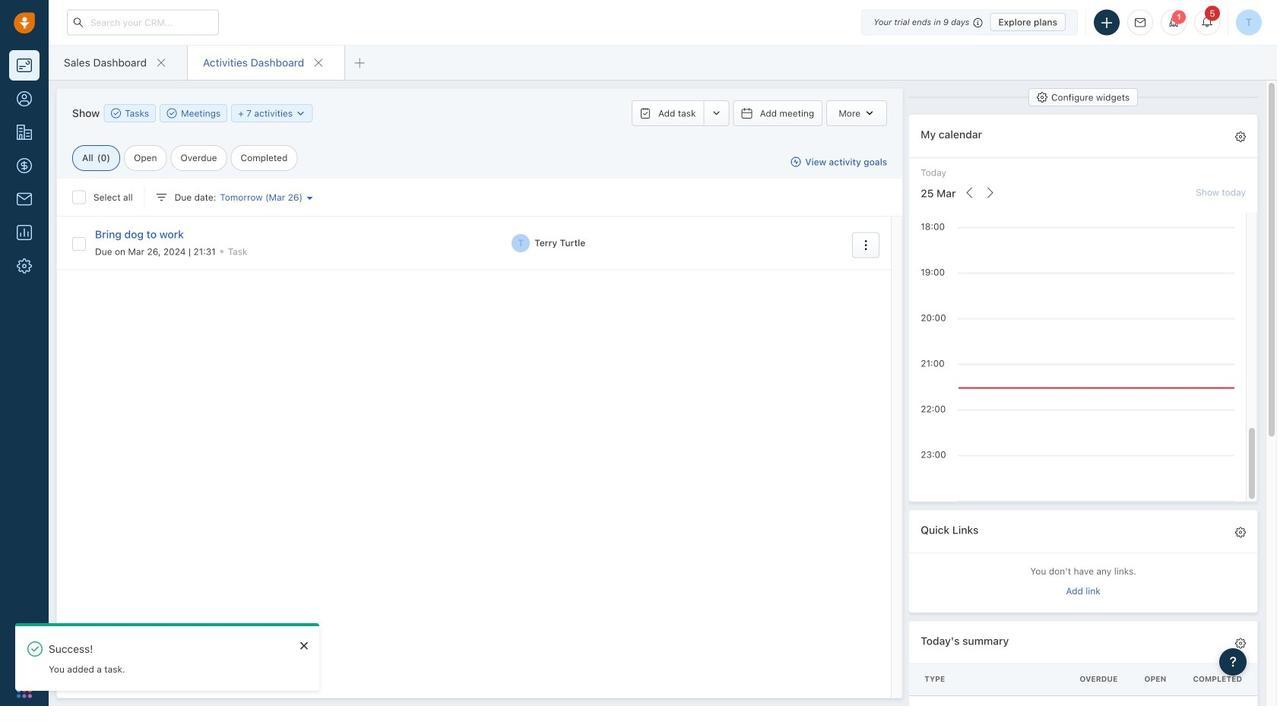 Task type: describe. For each thing, give the bounding box(es) containing it.
send email image
[[1136, 18, 1146, 28]]

Search your CRM... text field
[[67, 10, 219, 35]]

down image
[[295, 108, 306, 119]]



Task type: locate. For each thing, give the bounding box(es) containing it.
freshworks switcher image
[[17, 683, 32, 698]]

phone image
[[17, 649, 32, 664]]

phone element
[[9, 641, 40, 672]]

close image
[[300, 642, 308, 651]]



